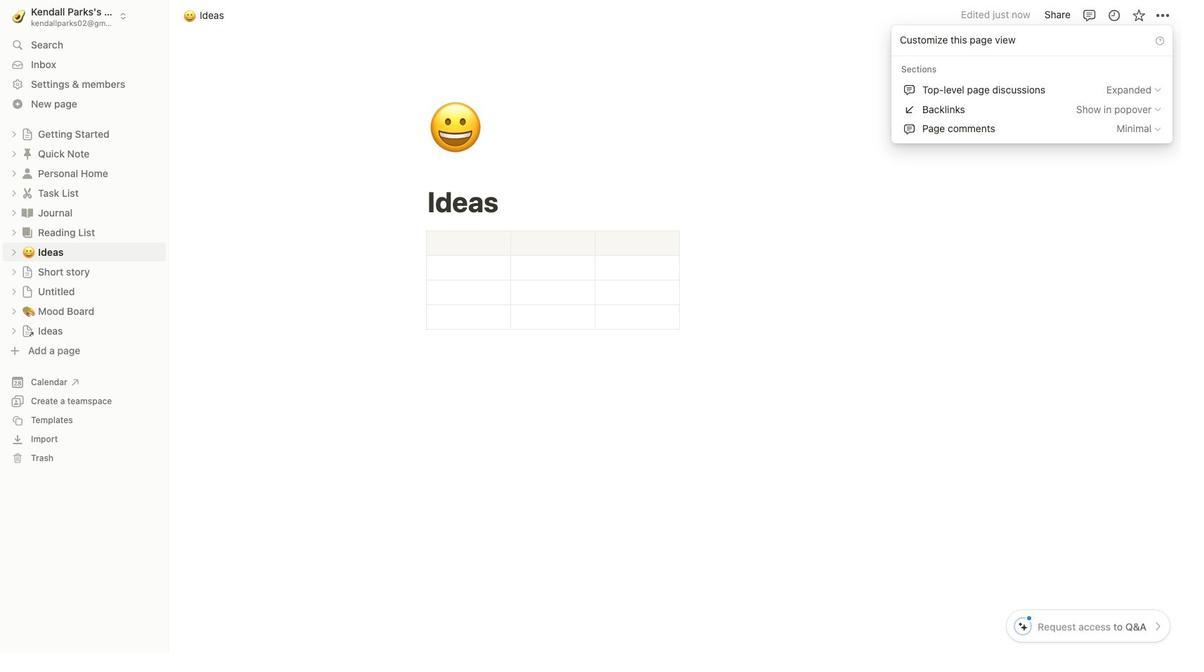 Task type: describe. For each thing, give the bounding box(es) containing it.
🥑 image
[[12, 7, 26, 25]]

favorite image
[[1132, 8, 1146, 22]]



Task type: locate. For each thing, give the bounding box(es) containing it.
😀 image
[[428, 93, 483, 165]]

😀 image
[[183, 7, 196, 24]]

comments image
[[1082, 8, 1096, 22]]

updates image
[[1107, 8, 1121, 22]]



Task type: vqa. For each thing, say whether or not it's contained in the screenshot.
the left 😀 image
yes



